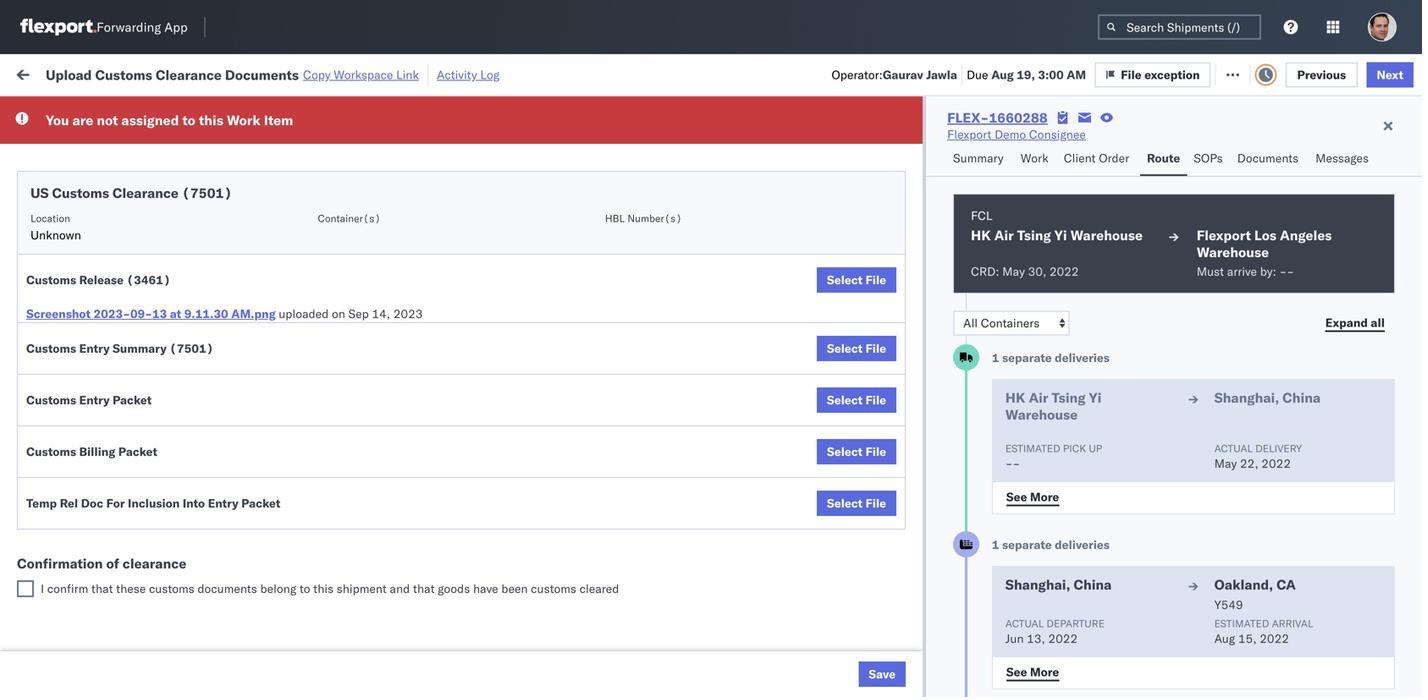 Task type: describe. For each thing, give the bounding box(es) containing it.
upload for proof
[[39, 466, 77, 481]]

3 flex-1977428 from the top
[[935, 392, 1022, 407]]

forwarding app link
[[20, 19, 188, 36]]

arrival
[[1272, 618, 1313, 630]]

numbers for container numbers
[[1043, 145, 1085, 158]]

1 1911466 from the top
[[971, 541, 1022, 556]]

copy workspace link button
[[303, 67, 419, 82]]

status : ready for work, blocked, in progress
[[92, 105, 306, 118]]

0 horizontal spatial aug
[[991, 67, 1014, 82]]

Search Shipments (/) text field
[[1098, 14, 1261, 40]]

pm up 3:00 pm est, feb 20, 2023
[[301, 206, 320, 221]]

due
[[967, 67, 988, 82]]

2 flex-1911408 from the top
[[935, 430, 1022, 444]]

delivery down the these
[[92, 652, 136, 667]]

3 bicu1234565, from the top
[[1043, 615, 1126, 630]]

2022 for jun 13, 2022
[[1048, 632, 1078, 646]]

1 customs from the left
[[149, 582, 194, 596]]

0 vertical spatial china
[[1283, 389, 1321, 406]]

0 vertical spatial may
[[1002, 264, 1025, 279]]

ca down "temp"
[[39, 512, 55, 527]]

flex-2150210 for 3:00 pm est, feb 20, 2023
[[935, 243, 1022, 258]]

filtered
[[17, 104, 58, 119]]

2 horizontal spatial work
[[1021, 151, 1049, 165]]

select for customs entry packet
[[827, 393, 863, 408]]

actual for jun
[[1006, 618, 1044, 630]]

products,
[[769, 132, 821, 146]]

los for 1st confirm pickup from los angeles, ca 'button' from the bottom of the page
[[153, 383, 172, 398]]

save
[[869, 667, 896, 682]]

am for 2:59 am est, feb 17, 2023
[[301, 132, 321, 146]]

see more for shanghai, china
[[1006, 665, 1059, 680]]

mode
[[518, 138, 544, 151]]

from right the for
[[132, 495, 156, 510]]

3:00 pm est, feb 20, 2023
[[273, 243, 426, 258]]

2 confirm pickup from los angeles, ca button from the top
[[39, 382, 240, 418]]

17, for ocean lcl
[[376, 132, 394, 146]]

us
[[30, 185, 49, 201]]

20,
[[375, 243, 393, 258]]

work
[[48, 61, 92, 85]]

ca for 2nd "schedule pickup from los angeles, ca" button from the top of the page
[[39, 549, 55, 564]]

3 1911466 from the top
[[971, 616, 1022, 631]]

log
[[480, 67, 500, 82]]

1 3:30 from the top
[[273, 169, 298, 184]]

release
[[79, 273, 124, 287]]

21,
[[382, 318, 401, 333]]

1 vertical spatial fcl
[[556, 579, 577, 593]]

batch
[[1328, 66, 1361, 80]]

2 vertical spatial 17,
[[375, 206, 393, 221]]

client for client name
[[628, 138, 656, 151]]

proof
[[80, 466, 109, 481]]

angeles inside schedule pickup from los angeles international airport
[[182, 160, 225, 174]]

feb up 3:00 pm est, feb 20, 2023
[[351, 206, 372, 221]]

belong
[[260, 582, 297, 596]]

187
[[396, 66, 418, 80]]

mbl/mawb
[[1153, 138, 1212, 151]]

3 bicu1234565, demu1232567 from the top
[[1043, 615, 1215, 630]]

shipment
[[337, 582, 387, 596]]

hbl number(s)
[[605, 212, 682, 225]]

products
[[659, 132, 707, 146]]

2 bicu1234565, from the top
[[1043, 578, 1126, 593]]

expand all
[[1325, 315, 1385, 330]]

2023 right container(s)
[[396, 206, 426, 221]]

1 for shanghai, china
[[992, 538, 999, 552]]

2 customs from the left
[[531, 582, 576, 596]]

2023 right 28,
[[397, 504, 426, 519]]

yi for shanghai, china
[[1089, 389, 1102, 406]]

customs left billing
[[26, 444, 76, 459]]

see for shanghai, china
[[1006, 665, 1027, 680]]

blocked,
[[207, 105, 250, 118]]

3 schedule pickup from los angeles, ca button from the top
[[39, 568, 240, 604]]

2 schedule delivery appointment button from the top
[[39, 204, 208, 223]]

9 resize handle column header from the left
[[1336, 131, 1356, 698]]

upload for customs
[[39, 234, 77, 249]]

2 flex-1911466 from the top
[[935, 579, 1022, 593]]

1 schedule pickup from los angeles, ca button from the top
[[39, 270, 240, 306]]

mbl/mawb numbers
[[1153, 138, 1256, 151]]

confirmation
[[17, 555, 103, 572]]

container numbers
[[1043, 132, 1088, 158]]

est, for 10:30 pm est, feb 21, 2023's the schedule delivery appointment button
[[330, 318, 355, 333]]

3 bookings test consignee from the top
[[738, 504, 873, 519]]

select file button for customs entry packet
[[817, 388, 897, 413]]

feb left 28,
[[352, 504, 373, 519]]

feb down workspace
[[352, 132, 373, 146]]

summary button
[[946, 143, 1014, 176]]

1 bicu1234565, demu1232567 from the top
[[1043, 541, 1215, 556]]

entry for packet
[[79, 393, 110, 408]]

separate for shanghai,
[[1002, 538, 1052, 552]]

customs up ':'
[[95, 66, 152, 83]]

international
[[39, 177, 108, 191]]

1 bicu1234565, from the top
[[1043, 541, 1126, 556]]

flexport demo consignee
[[947, 127, 1086, 142]]

pickup for 2nd "schedule pickup from los angeles, ca" button from the top of the page
[[92, 532, 129, 547]]

1 digital from the top
[[931, 169, 966, 184]]

schedule pickup from los angeles, ca for first "schedule pickup from los angeles, ca" button from the bottom of the page
[[39, 569, 228, 601]]

2 flxt00001977428a from the top
[[1153, 392, 1270, 407]]

2023 for upload customs clearance documents button
[[396, 243, 426, 258]]

hk air tsing yi warehouse for flexport los angeles warehouse
[[971, 227, 1143, 244]]

test 20 wi t
[[1365, 616, 1422, 631]]

3 appointment from the top
[[139, 317, 208, 332]]

activity log
[[437, 67, 500, 82]]

0 horizontal spatial to
[[182, 112, 195, 129]]

2023 right the 14,
[[393, 306, 423, 321]]

angeles inside flexport los angeles warehouse
[[1280, 227, 1332, 244]]

2023 for first "schedule pickup from los angeles, ca" button from the bottom of the page
[[391, 579, 421, 593]]

1 vertical spatial work
[[227, 112, 261, 129]]

4 bookings test consignee from the top
[[738, 653, 873, 668]]

-- for flex-1919147
[[1153, 504, 1168, 519]]

schedule for schedule pickup from los angeles international airport button
[[39, 160, 89, 174]]

(3461)
[[127, 273, 171, 287]]

link
[[396, 67, 419, 82]]

flexport for flexport demo consignee
[[947, 127, 992, 142]]

1 flex-1911466 from the top
[[935, 541, 1022, 556]]

13
[[152, 306, 167, 321]]

more for shanghai, china
[[1030, 665, 1059, 680]]

1660288
[[989, 109, 1048, 126]]

3,
[[377, 579, 388, 593]]

select file for customs release (3461)
[[827, 273, 886, 287]]

0 vertical spatial on
[[421, 66, 435, 80]]

ready
[[129, 105, 159, 118]]

feb left 21,
[[358, 318, 379, 333]]

import work
[[143, 66, 213, 80]]

delivery
[[1256, 442, 1302, 455]]

feb left 20,
[[351, 243, 372, 258]]

2 schedule pickup from los angeles, ca link from the top
[[39, 494, 240, 528]]

previous button
[[1285, 62, 1358, 87]]

confirm pickup from los angeles, ca for 1st confirm pickup from los angeles, ca 'button' from the bottom of the page
[[39, 383, 221, 415]]

2 2001714 from the top
[[971, 206, 1022, 221]]

1 flex-1911408 from the top
[[935, 355, 1022, 370]]

more for hk air tsing yi warehouse
[[1030, 490, 1059, 505]]

summary inside button
[[953, 151, 1004, 165]]

sops
[[1194, 151, 1223, 165]]

upload customs clearance documents
[[39, 234, 185, 266]]

select file for customs entry packet
[[827, 393, 886, 408]]

1 flex-2001714 from the top
[[935, 169, 1022, 184]]

flex-2150210 for 12:00 pm est, feb 25, 2023
[[935, 467, 1022, 482]]

i
[[41, 582, 44, 596]]

2 vertical spatial entry
[[208, 496, 238, 511]]

upload customs clearance documents link
[[39, 233, 240, 267]]

delivery for 2nd the schedule delivery appointment button from the top of the page
[[92, 205, 136, 220]]

route button
[[1140, 143, 1187, 176]]

1 vertical spatial of
[[106, 555, 119, 572]]

1 vertical spatial china
[[1074, 576, 1112, 593]]

uploaded
[[279, 306, 329, 321]]

2 appointment from the top
[[139, 205, 208, 220]]

aug inside "estimated arrival aug 15, 2022"
[[1214, 632, 1235, 646]]

schedule pickup from los angeles international airport button
[[39, 159, 240, 194]]

1977428 for schedule pickup from los angeles, ca
[[971, 281, 1022, 295]]

1 confirm from the top
[[39, 346, 82, 361]]

0 horizontal spatial on
[[332, 306, 345, 321]]

3 maeu1234567 from the top
[[1043, 392, 1129, 407]]

1 horizontal spatial shanghai,
[[1214, 389, 1279, 406]]

2023-
[[94, 306, 130, 321]]

oakland,
[[1214, 576, 1273, 593]]

3 resize handle column header from the left
[[489, 131, 510, 698]]

hbl
[[605, 212, 625, 225]]

actual for may
[[1214, 442, 1253, 455]]

los inside flexport los angeles warehouse
[[1254, 227, 1277, 244]]

upload proof of delivery link
[[39, 465, 170, 482]]

maeu1234567 for schedule delivery appointment
[[1043, 317, 1129, 332]]

doc
[[81, 496, 103, 511]]

customs inside upload customs clearance documents
[[80, 234, 128, 249]]

1 horizontal spatial fcl
[[971, 208, 993, 223]]

workitem button
[[10, 135, 245, 152]]

t
[[1421, 616, 1422, 631]]

2:59 am est, mar 3, 2023
[[273, 579, 421, 593]]

file for customs billing packet
[[866, 444, 886, 459]]

schedule for the schedule delivery appointment button associated with 2:59 am est, feb 17, 2023
[[39, 131, 89, 146]]

2:59 for 2:59 am est, feb 28, 2023
[[273, 504, 298, 519]]

customs entry packet
[[26, 393, 152, 408]]

1 vertical spatial documents
[[1237, 151, 1299, 165]]

0 vertical spatial upload
[[46, 66, 92, 83]]

must
[[1197, 264, 1224, 279]]

see more for hk air tsing yi warehouse
[[1006, 490, 1059, 505]]

2 3:30 from the top
[[273, 206, 298, 221]]

air for 3:30 pm est, feb 17, 2023
[[518, 169, 533, 184]]

4 bicu1234565, demu1232567 from the top
[[1043, 653, 1215, 668]]

10:30
[[273, 318, 306, 333]]

resize handle column header for client name
[[709, 131, 730, 698]]

25,
[[382, 467, 401, 482]]

1 3:30 pm est, feb 17, 2023 from the top
[[273, 169, 426, 184]]

1 1911408 from the top
[[971, 355, 1022, 370]]

0 horizontal spatial 3:00
[[273, 243, 298, 258]]

customs billing packet
[[26, 444, 157, 459]]

pick
[[1063, 442, 1086, 455]]

into
[[183, 496, 205, 511]]

warehouse for shanghai, china
[[1006, 406, 1078, 423]]

customs entry summary (7501)
[[26, 341, 214, 356]]

1 horizontal spatial at
[[343, 66, 354, 80]]

1 bookings from the top
[[738, 355, 788, 370]]

customs up screenshot
[[26, 273, 76, 287]]

client order
[[1064, 151, 1129, 165]]

0 vertical spatial 3:00
[[1038, 67, 1064, 82]]

1 vertical spatial summary
[[113, 341, 167, 356]]

(10)
[[274, 66, 304, 80]]

2 1911466 from the top
[[971, 579, 1022, 593]]

flex-1919147
[[935, 504, 1022, 519]]

1 schedule delivery appointment from the top
[[39, 131, 208, 146]]

30,
[[1028, 264, 1047, 279]]

clearance for upload customs clearance documents
[[131, 234, 185, 249]]

actual departure jun 13, 2022
[[1006, 618, 1105, 646]]

pickup for second confirm pickup from los angeles, ca 'button' from the bottom of the page
[[85, 346, 122, 361]]

select file for temp rel doc for inclusion into entry packet
[[827, 496, 886, 511]]

2 integration test account - western digital from the top
[[738, 206, 966, 221]]

nyku9743990
[[1043, 131, 1126, 146]]

id
[[929, 138, 939, 151]]

1 separate deliveries for china
[[992, 538, 1110, 552]]

0 vertical spatial this
[[199, 112, 223, 129]]

from for 1st "schedule pickup from los angeles, ca" button from the top of the page
[[132, 271, 156, 286]]

ca for 1st "schedule pickup from los angeles, ca" button from the top of the page
[[39, 288, 55, 303]]

1 vertical spatial this
[[313, 582, 334, 596]]

workitem
[[19, 138, 63, 151]]

save button
[[859, 662, 906, 687]]

crd: may 30, 2022
[[971, 264, 1079, 279]]

see more button for shanghai, china
[[996, 660, 1069, 686]]

los for 2nd "schedule pickup from los angeles, ca" button from the top of the page
[[160, 532, 179, 547]]

ocean lcl for honeywell
[[518, 318, 577, 333]]

confirm pickup from los angeles, ca for second confirm pickup from los angeles, ca 'button' from the bottom of the page
[[39, 346, 221, 378]]

otter for otter products - test account
[[628, 132, 656, 146]]

1 2001714 from the top
[[971, 169, 1022, 184]]

select for customs entry summary (7501)
[[827, 341, 863, 356]]

otter for otter products, llc
[[738, 132, 766, 146]]

1919147
[[971, 504, 1022, 519]]

4 bicu1234565, from the top
[[1043, 653, 1126, 668]]

customs up customs billing packet
[[26, 393, 76, 408]]

los left into
[[160, 495, 179, 510]]

rel
[[60, 496, 78, 511]]

3 ocean from the top
[[518, 579, 553, 593]]

2 bookings from the top
[[738, 430, 788, 444]]

confirm pickup from los angeles, ca link for 1st confirm pickup from los angeles, ca 'button' from the bottom of the page
[[39, 382, 240, 416]]

est, up 3:00 pm est, feb 20, 2023
[[323, 206, 348, 221]]

goods
[[438, 582, 470, 596]]

1 separate deliveries for air
[[992, 350, 1110, 365]]

2 confirm from the top
[[39, 383, 82, 398]]

2022 right 30,
[[1050, 264, 1079, 279]]

customs down screenshot
[[26, 341, 76, 356]]

select file button for temp rel doc for inclusion into entry packet
[[817, 491, 897, 516]]

next
[[1377, 67, 1404, 82]]

est, for first "schedule pickup from los angeles, ca" button from the bottom of the page
[[324, 579, 349, 593]]

documents button
[[1231, 143, 1309, 176]]

0 vertical spatial work
[[184, 66, 213, 80]]

:
[[121, 105, 124, 118]]

up
[[1089, 442, 1102, 455]]

017482927423 for 3:00 pm est, feb 20, 2023
[[1153, 243, 1241, 258]]

2 digital from the top
[[931, 206, 966, 221]]

y549
[[1214, 598, 1243, 612]]



Task type: vqa. For each thing, say whether or not it's contained in the screenshot.
"Must Arrive By: --"
yes



Task type: locate. For each thing, give the bounding box(es) containing it.
2 see from the top
[[1006, 665, 1027, 680]]

tsing up pick
[[1052, 389, 1086, 406]]

1 deliveries from the top
[[1055, 350, 1110, 365]]

resize handle column header for consignee
[[879, 131, 899, 698]]

4 schedule delivery appointment from the top
[[39, 652, 208, 667]]

los up us customs clearance (7501)
[[160, 160, 179, 174]]

schedule for first "schedule pickup from los angeles, ca" button from the bottom of the page
[[39, 569, 89, 584]]

ca
[[39, 288, 55, 303], [39, 363, 55, 378], [39, 400, 55, 415], [39, 512, 55, 527], [39, 549, 55, 564], [1277, 576, 1296, 593], [39, 586, 55, 601]]

container numbers button
[[1034, 128, 1128, 158]]

aug left 15,
[[1214, 632, 1235, 646]]

schedule delivery appointment down not
[[39, 131, 208, 146]]

2022 for may 22, 2022
[[1262, 456, 1291, 471]]

flex-1977428 for schedule pickup from los angeles, ca
[[935, 281, 1022, 295]]

0 horizontal spatial shanghai, china
[[1006, 576, 1112, 593]]

0 vertical spatial clearance
[[156, 66, 222, 83]]

select file for customs billing packet
[[827, 444, 886, 459]]

see more down 13,
[[1006, 665, 1059, 680]]

3 schedule pickup from los angeles, ca link from the top
[[39, 531, 240, 565]]

1 confirm pickup from los angeles, ca link from the top
[[39, 345, 240, 379]]

3 schedule pickup from los angeles, ca from the top
[[39, 532, 228, 564]]

pickup for schedule pickup from los angeles international airport button
[[92, 160, 129, 174]]

numbers for mbl/mawb numbers
[[1215, 138, 1256, 151]]

0 vertical spatial entry
[[79, 341, 110, 356]]

est, for upload customs clearance documents button
[[323, 243, 348, 258]]

deadline button
[[264, 135, 433, 152]]

ca inside oakland, ca y549
[[1277, 576, 1296, 593]]

angeles
[[182, 160, 225, 174], [1280, 227, 1332, 244]]

resize handle column header for deadline
[[430, 131, 450, 698]]

4 select file from the top
[[827, 444, 886, 459]]

(7501) for us customs clearance (7501)
[[182, 185, 232, 201]]

workspace
[[334, 67, 393, 82]]

1 017482927423 from the top
[[1153, 243, 1241, 258]]

confirm pickup from los angeles, ca link
[[39, 345, 240, 379], [39, 382, 240, 416]]

1 horizontal spatial estimated
[[1214, 618, 1269, 630]]

2022 inside "estimated arrival aug 15, 2022"
[[1260, 632, 1289, 646]]

1 bookings test consignee from the top
[[738, 355, 873, 370]]

1 separate from the top
[[1002, 350, 1052, 365]]

3 flex-1911466 from the top
[[935, 616, 1022, 631]]

1 schedule delivery appointment button from the top
[[39, 130, 208, 149]]

1 see from the top
[[1006, 490, 1027, 505]]

0 horizontal spatial client
[[628, 138, 656, 151]]

work button
[[1014, 143, 1057, 176]]

from up clearance
[[132, 532, 156, 547]]

est, for schedule pickup from los angeles international airport button
[[323, 169, 348, 184]]

0 horizontal spatial this
[[199, 112, 223, 129]]

delivery up temp rel doc for inclusion into entry packet
[[126, 466, 170, 481]]

lcl for honeywell - test account
[[556, 318, 577, 333]]

1 horizontal spatial on
[[421, 66, 435, 80]]

flex-2150210 up crd:
[[935, 243, 1022, 258]]

resize handle column header for mode
[[599, 131, 620, 698]]

at left risk at the left top
[[343, 66, 354, 80]]

1 vertical spatial actual
[[1006, 618, 1044, 630]]

los right the these
[[160, 569, 179, 584]]

3:30 pm est, feb 17, 2023 down deadline button at the left of the page
[[273, 169, 426, 184]]

work
[[184, 66, 213, 80], [227, 112, 261, 129], [1021, 151, 1049, 165]]

0 horizontal spatial at
[[170, 306, 181, 321]]

shanghai, china up "delivery"
[[1214, 389, 1321, 406]]

2 1 from the top
[[992, 538, 999, 552]]

0 vertical spatial 3:30
[[273, 169, 298, 184]]

confirm down screenshot
[[39, 346, 82, 361]]

hk air tsing yi warehouse for shanghai, china
[[1006, 389, 1102, 423]]

2 that from the left
[[413, 582, 435, 596]]

mar
[[352, 579, 374, 593]]

am.png
[[231, 306, 276, 321]]

warehouse down client order button
[[1071, 227, 1143, 244]]

from for schedule pickup from los angeles international airport button
[[132, 160, 156, 174]]

schedule delivery appointment button
[[39, 130, 208, 149], [39, 204, 208, 223], [39, 316, 208, 335]]

los for second confirm pickup from los angeles, ca 'button' from the bottom of the page
[[153, 346, 172, 361]]

numbers inside container numbers
[[1043, 145, 1085, 158]]

schedule delivery appointment button down not
[[39, 130, 208, 149]]

2 vertical spatial schedule delivery appointment button
[[39, 316, 208, 335]]

0 vertical spatial schedule delivery appointment button
[[39, 130, 208, 149]]

flexport
[[947, 127, 992, 142], [1197, 227, 1251, 244]]

2 lcl from the top
[[556, 318, 577, 333]]

0 horizontal spatial flexport
[[947, 127, 992, 142]]

0 vertical spatial 1977428
[[971, 281, 1022, 295]]

2 schedule pickup from los angeles, ca from the top
[[39, 495, 228, 527]]

0 vertical spatial digital
[[931, 169, 966, 184]]

2150210 up 1919147
[[971, 467, 1022, 482]]

0 vertical spatial confirm
[[39, 346, 82, 361]]

that right and
[[413, 582, 435, 596]]

deliveries for air
[[1055, 350, 1110, 365]]

select for temp rel doc for inclusion into entry packet
[[827, 496, 863, 511]]

flex
[[907, 138, 926, 151]]

schedule up screenshot
[[39, 271, 89, 286]]

1 schedule from the top
[[39, 131, 89, 146]]

1 vertical spatial by:
[[1260, 264, 1277, 279]]

1 vertical spatial lcl
[[556, 318, 577, 333]]

2022 inside the actual departure jun 13, 2022
[[1048, 632, 1078, 646]]

pm right 12:00
[[309, 467, 327, 482]]

customs up location
[[52, 185, 109, 201]]

1 vertical spatial ocean lcl
[[518, 318, 577, 333]]

2 select file from the top
[[827, 341, 886, 356]]

1 vertical spatial schedule delivery appointment button
[[39, 204, 208, 223]]

1 vertical spatial more
[[1030, 665, 1059, 680]]

2 vertical spatial maeu1234567
[[1043, 392, 1129, 407]]

4 appointment from the top
[[139, 652, 208, 667]]

est, for upload proof of delivery button
[[330, 467, 355, 482]]

hk up crd:
[[971, 227, 991, 244]]

0 vertical spatial deliveries
[[1055, 350, 1110, 365]]

may left 30,
[[1002, 264, 1025, 279]]

2 bookings test consignee from the top
[[738, 430, 873, 444]]

8 schedule from the top
[[39, 569, 89, 584]]

yi for flexport los angeles warehouse
[[1055, 227, 1067, 244]]

1 horizontal spatial angeles
[[1280, 227, 1332, 244]]

1 vertical spatial western
[[883, 206, 928, 221]]

0 vertical spatial western
[[883, 169, 928, 184]]

1 vertical spatial see
[[1006, 665, 1027, 680]]

1 vertical spatial aug
[[1214, 632, 1235, 646]]

otter products, llc
[[738, 132, 845, 146]]

0 vertical spatial ocean
[[518, 132, 553, 146]]

None checkbox
[[17, 581, 34, 598]]

0 vertical spatial by:
[[61, 104, 78, 119]]

0 vertical spatial --
[[1153, 504, 1168, 519]]

from for first "schedule pickup from los angeles, ca" button from the bottom of the page
[[132, 569, 156, 584]]

am right 19,
[[1067, 67, 1086, 82]]

file for customs entry summary (7501)
[[866, 341, 886, 356]]

1 vertical spatial separate
[[1002, 538, 1052, 552]]

3:00
[[1038, 67, 1064, 82], [273, 243, 298, 258]]

1 select file from the top
[[827, 273, 886, 287]]

confirm pickup from los angeles, ca button down 09-
[[39, 345, 240, 381]]

2 western from the top
[[883, 206, 928, 221]]

that down confirmation of clearance at the left bottom
[[91, 582, 113, 596]]

at right 13
[[170, 306, 181, 321]]

20
[[1388, 616, 1403, 631]]

estimated up 15,
[[1214, 618, 1269, 630]]

file for customs release (3461)
[[866, 273, 886, 287]]

flex-2001714 down flex-1988285
[[935, 169, 1022, 184]]

1 vertical spatial flxt00001977428a
[[1153, 392, 1270, 407]]

1 horizontal spatial customs
[[531, 582, 576, 596]]

tsing up 30,
[[1017, 227, 1051, 244]]

2 ocean lcl from the top
[[518, 318, 577, 333]]

3 1977428 from the top
[[971, 392, 1022, 407]]

am for 2:59 am est, mar 3, 2023
[[301, 579, 321, 593]]

schedule left the these
[[39, 569, 89, 584]]

pickup for first "schedule pickup from los angeles, ca" button from the bottom of the page
[[92, 569, 129, 584]]

confirm pickup from los angeles, ca link for second confirm pickup from los angeles, ca 'button' from the bottom of the page
[[39, 345, 240, 379]]

air for 12:00 pm est, feb 25, 2023
[[518, 467, 533, 482]]

1 horizontal spatial may
[[1214, 456, 1237, 471]]

clearance for us customs clearance (7501)
[[112, 185, 179, 201]]

western
[[883, 169, 928, 184], [883, 206, 928, 221]]

pm for upload proof of delivery
[[309, 467, 327, 482]]

of inside upload proof of delivery link
[[112, 466, 123, 481]]

otter
[[628, 132, 656, 146], [738, 132, 766, 146]]

2 vertical spatial clearance
[[131, 234, 185, 249]]

hk air tsing yi warehouse up pick
[[1006, 389, 1102, 423]]

air
[[518, 169, 533, 184], [994, 227, 1014, 244], [518, 243, 533, 258], [1029, 389, 1048, 406], [518, 467, 533, 482]]

2 schedule delivery appointment from the top
[[39, 205, 208, 220]]

on left the sep
[[332, 306, 345, 321]]

0 horizontal spatial work
[[184, 66, 213, 80]]

017482927423 for 12:00 pm est, feb 25, 2023
[[1153, 467, 1241, 482]]

estimated inside "estimated arrival aug 15, 2022"
[[1214, 618, 1269, 630]]

file for customs entry packet
[[866, 393, 886, 408]]

1 vertical spatial shanghai,
[[1006, 576, 1070, 593]]

from
[[132, 160, 156, 174], [132, 271, 156, 286], [125, 346, 150, 361], [125, 383, 150, 398], [132, 495, 156, 510], [132, 532, 156, 547], [132, 569, 156, 584]]

2023 left the snooze
[[397, 132, 426, 146]]

may inside actual delivery may 22, 2022
[[1214, 456, 1237, 471]]

upload right my
[[46, 66, 92, 83]]

1 horizontal spatial to
[[300, 582, 310, 596]]

los up clearance
[[160, 532, 179, 547]]

actual inside the actual departure jun 13, 2022
[[1006, 618, 1044, 630]]

customs down clearance
[[149, 582, 194, 596]]

my
[[17, 61, 44, 85]]

for
[[161, 105, 175, 118]]

4 bookings from the top
[[738, 653, 788, 668]]

1 resize handle column header from the left
[[242, 131, 262, 698]]

Search Work text field
[[854, 61, 1038, 86]]

tsing for shanghai, china
[[1052, 389, 1086, 406]]

2150210
[[971, 243, 1022, 258], [971, 467, 1022, 482]]

select file button for customs entry summary (7501)
[[817, 336, 897, 361]]

packet for customs entry packet
[[113, 393, 152, 408]]

order
[[1099, 151, 1129, 165]]

1 integration test account - western digital from the top
[[738, 169, 966, 184]]

2 confirm pickup from los angeles, ca link from the top
[[39, 382, 240, 416]]

status
[[92, 105, 121, 118]]

warehouse inside flexport los angeles warehouse
[[1197, 244, 1269, 261]]

client down nyku9743990
[[1064, 151, 1096, 165]]

2022 down departure
[[1048, 632, 1078, 646]]

2 vertical spatial 1977428
[[971, 392, 1022, 407]]

flexport inside flexport los angeles warehouse
[[1197, 227, 1251, 244]]

digital down id
[[931, 169, 966, 184]]

1 for hk air tsing yi warehouse
[[992, 350, 999, 365]]

3 schedule delivery appointment from the top
[[39, 317, 208, 332]]

3:30 pm est, feb 17, 2023
[[273, 169, 426, 184], [273, 206, 426, 221]]

est, left the 14,
[[330, 318, 355, 333]]

17, for air
[[375, 169, 393, 184]]

2 separate from the top
[[1002, 538, 1052, 552]]

bookings
[[738, 355, 788, 370], [738, 430, 788, 444], [738, 504, 788, 519], [738, 653, 788, 668]]

documents right sops 'button'
[[1237, 151, 1299, 165]]

resize handle column header
[[242, 131, 262, 698], [430, 131, 450, 698], [489, 131, 510, 698], [599, 131, 620, 698], [709, 131, 730, 698], [879, 131, 899, 698], [1014, 131, 1034, 698], [1124, 131, 1145, 698], [1336, 131, 1356, 698], [1392, 131, 1412, 698]]

1 vertical spatial 17,
[[375, 169, 393, 184]]

warehouse for flexport los angeles warehouse
[[1071, 227, 1143, 244]]

los for schedule pickup from los angeles international airport button
[[160, 160, 179, 174]]

0 vertical spatial confirm pickup from los angeles, ca
[[39, 346, 221, 378]]

i confirm that these customs documents belong to this shipment and that goods have been customs cleared
[[41, 582, 619, 596]]

0 vertical spatial shanghai, china
[[1214, 389, 1321, 406]]

honeywell
[[738, 281, 794, 295], [628, 318, 684, 333], [738, 318, 794, 333], [738, 392, 794, 407]]

2 schedule pickup from los angeles, ca button from the top
[[39, 531, 240, 567]]

2 vertical spatial schedule pickup from los angeles, ca button
[[39, 568, 240, 604]]

1 schedule pickup from los angeles, ca link from the top
[[39, 270, 240, 304]]

1 schedule delivery appointment link from the top
[[39, 130, 208, 147]]

this left shipment
[[313, 582, 334, 596]]

tsing for flexport los angeles warehouse
[[1017, 227, 1051, 244]]

previous
[[1297, 67, 1346, 82]]

3:00 up uploaded at the top left
[[273, 243, 298, 258]]

2 flex-1977428 from the top
[[935, 318, 1022, 333]]

2023 for upload proof of delivery button
[[403, 467, 433, 482]]

est, for the schedule delivery appointment button associated with 2:59 am est, feb 17, 2023
[[324, 132, 349, 146]]

warehouse
[[1071, 227, 1143, 244], [1197, 244, 1269, 261], [1006, 406, 1078, 423]]

pm right 10:30
[[309, 318, 327, 333]]

2 schedule from the top
[[39, 160, 89, 174]]

activity log button
[[437, 64, 500, 85]]

0 vertical spatial flex-2150210
[[935, 243, 1022, 258]]

schedule pickup from los angeles, ca button
[[39, 270, 240, 306], [39, 531, 240, 567], [39, 568, 240, 604]]

0 horizontal spatial that
[[91, 582, 113, 596]]

aug left 19,
[[991, 67, 1014, 82]]

1 vertical spatial integration test account - western digital
[[738, 206, 966, 221]]

separate for hk
[[1002, 350, 1052, 365]]

2 more from the top
[[1030, 665, 1059, 680]]

2 bicu1234565, demu1232567 from the top
[[1043, 578, 1215, 593]]

by:
[[61, 104, 78, 119], [1260, 264, 1277, 279]]

1 vertical spatial tsing
[[1052, 389, 1086, 406]]

see down 'jun'
[[1006, 665, 1027, 680]]

1 confirm pickup from los angeles, ca button from the top
[[39, 345, 240, 381]]

1 vertical spatial may
[[1214, 456, 1237, 471]]

2 see more from the top
[[1006, 665, 1059, 680]]

2001714 down the summary button
[[971, 206, 1022, 221]]

4 1911466 from the top
[[971, 653, 1022, 668]]

schedule delivery appointment down us customs clearance (7501)
[[39, 205, 208, 220]]

1 vertical spatial entry
[[79, 393, 110, 408]]

schedule up international
[[39, 160, 89, 174]]

mode button
[[510, 135, 603, 152]]

0 horizontal spatial estimated
[[1006, 442, 1060, 455]]

1 vertical spatial confirm pickup from los angeles, ca button
[[39, 382, 240, 418]]

customs up release
[[80, 234, 128, 249]]

delivery inside upload proof of delivery link
[[126, 466, 170, 481]]

schedule delivery appointment link down not
[[39, 130, 208, 147]]

0 vertical spatial separate
[[1002, 350, 1052, 365]]

action
[[1364, 66, 1401, 80]]

schedule for 2nd "schedule pickup from los angeles, ca" button from the top of the page
[[39, 532, 89, 547]]

ocean for otter products - test account
[[518, 132, 553, 146]]

ca for first "schedule pickup from los angeles, ca" button from the bottom of the page
[[39, 586, 55, 601]]

flexport. image
[[20, 19, 97, 36]]

to right for
[[182, 112, 195, 129]]

2023 right 21,
[[403, 318, 433, 333]]

client inside button
[[1064, 151, 1096, 165]]

schedule pickup from los angeles, ca link for first "schedule pickup from los angeles, ca" button from the bottom of the page
[[39, 568, 240, 602]]

oakland, ca y549
[[1214, 576, 1296, 612]]

upload down location
[[39, 234, 77, 249]]

flexport los angeles warehouse
[[1197, 227, 1332, 261]]

2 017482927423 from the top
[[1153, 467, 1241, 482]]

estimated for 15,
[[1214, 618, 1269, 630]]

confirmation of clearance
[[17, 555, 186, 572]]

from down temp rel doc for inclusion into entry packet
[[132, 569, 156, 584]]

filtered by:
[[17, 104, 78, 119]]

actual inside actual delivery may 22, 2022
[[1214, 442, 1253, 455]]

clearance
[[123, 555, 186, 572]]

1 vertical spatial 3:30 pm est, feb 17, 2023
[[273, 206, 426, 221]]

may left 22,
[[1214, 456, 1237, 471]]

2022 inside actual delivery may 22, 2022
[[1262, 456, 1291, 471]]

4 flex-1911466 from the top
[[935, 653, 1022, 668]]

account
[[746, 132, 791, 146], [825, 169, 870, 184], [825, 206, 870, 221], [715, 243, 760, 258], [825, 243, 870, 258], [833, 281, 878, 295], [723, 318, 768, 333], [833, 318, 878, 333], [833, 392, 878, 407], [715, 467, 760, 482], [825, 467, 870, 482]]

ocean
[[518, 132, 553, 146], [518, 318, 553, 333], [518, 579, 553, 593]]

1 western from the top
[[883, 169, 928, 184]]

2 1911408 from the top
[[971, 430, 1022, 444]]

4 schedule from the top
[[39, 271, 89, 286]]

0 vertical spatial packet
[[113, 393, 152, 408]]

3 2:59 from the top
[[273, 579, 298, 593]]

shanghai, up actual delivery may 22, 2022
[[1214, 389, 1279, 406]]

1 vertical spatial 1
[[992, 538, 999, 552]]

pickup for 1st "schedule pickup from los angeles, ca" button from the top of the page
[[92, 271, 129, 286]]

los down customs entry summary (7501)
[[153, 383, 172, 398]]

appointment down you are not assigned to this work item
[[139, 131, 208, 146]]

1 horizontal spatial summary
[[953, 151, 1004, 165]]

1911466
[[971, 541, 1022, 556], [971, 579, 1022, 593], [971, 616, 1022, 631], [971, 653, 1022, 668]]

tsing
[[1017, 227, 1051, 244], [1052, 389, 1086, 406]]

1 see more button from the top
[[996, 485, 1069, 510]]

ca up i
[[39, 549, 55, 564]]

expand all button
[[1315, 311, 1395, 336]]

track
[[438, 66, 465, 80]]

test
[[721, 132, 743, 146], [800, 169, 822, 184], [800, 206, 822, 221], [690, 243, 712, 258], [800, 243, 822, 258], [808, 281, 830, 295], [697, 318, 720, 333], [808, 318, 830, 333], [791, 355, 813, 370], [808, 392, 830, 407], [791, 430, 813, 444], [690, 467, 712, 482], [800, 467, 822, 482], [791, 504, 813, 519], [791, 653, 813, 668]]

2 deliveries from the top
[[1055, 538, 1110, 552]]

ocean lcl for otter
[[518, 132, 577, 146]]

2023 for schedule pickup from los angeles international airport button
[[396, 169, 426, 184]]

schedule delivery appointment link for 10:30 pm est, feb 21, 2023
[[39, 316, 208, 333]]

2150210 for 12:00 pm est, feb 25, 2023
[[971, 467, 1022, 482]]

customs release (3461)
[[26, 273, 171, 287]]

1 vertical spatial yi
[[1089, 389, 1102, 406]]

1 horizontal spatial china
[[1283, 389, 1321, 406]]

estimated
[[1006, 442, 1060, 455], [1214, 618, 1269, 630]]

packet down customs entry summary (7501)
[[113, 393, 152, 408]]

4 resize handle column header from the left
[[599, 131, 620, 698]]

2 1 separate deliveries from the top
[[992, 538, 1110, 552]]

flexport for flexport los angeles warehouse
[[1197, 227, 1251, 244]]

this
[[199, 112, 223, 129], [313, 582, 334, 596]]

2 vertical spatial packet
[[241, 496, 280, 511]]

deliveries for china
[[1055, 538, 1110, 552]]

upload up the rel
[[39, 466, 77, 481]]

of
[[112, 466, 123, 481], [106, 555, 119, 572]]

flex id
[[907, 138, 939, 151]]

more
[[1030, 490, 1059, 505], [1030, 665, 1059, 680]]

28,
[[376, 504, 394, 519]]

from inside schedule pickup from los angeles international airport
[[132, 160, 156, 174]]

otter products - test account
[[628, 132, 791, 146]]

pm for schedule pickup from los angeles international airport
[[301, 169, 320, 184]]

2:59 am est, feb 17, 2023
[[273, 132, 426, 146]]

ocean lcl
[[518, 132, 577, 146], [518, 318, 577, 333]]

schedule pickup from los angeles, ca link for 2nd "schedule pickup from los angeles, ca" button from the top of the page
[[39, 531, 240, 565]]

item
[[264, 112, 293, 129]]

appointment down (3461)
[[139, 317, 208, 332]]

1 vertical spatial (7501)
[[169, 341, 214, 356]]

0 vertical spatial lcl
[[556, 132, 577, 146]]

hk up "estimated pick up --"
[[1006, 389, 1025, 406]]

work,
[[178, 105, 205, 118]]

0 horizontal spatial documents
[[39, 251, 100, 266]]

schedule delivery appointment button for 10:30 pm est, feb 21, 2023
[[39, 316, 208, 335]]

customs right been
[[531, 582, 576, 596]]

container
[[1043, 132, 1088, 144]]

1 vertical spatial 1 separate deliveries
[[992, 538, 1110, 552]]

2023 down deadline button at the left of the page
[[396, 169, 426, 184]]

due aug 19, 3:00 am
[[967, 67, 1086, 82]]

2022 down "delivery"
[[1262, 456, 1291, 471]]

0 vertical spatial angeles
[[182, 160, 225, 174]]

est, right deadline
[[324, 132, 349, 146]]

1 vertical spatial angeles
[[1280, 227, 1332, 244]]

2 select from the top
[[827, 341, 863, 356]]

am
[[1067, 67, 1086, 82], [301, 132, 321, 146], [301, 504, 321, 519], [301, 579, 321, 593]]

1 1 from the top
[[992, 350, 999, 365]]

2023 for the schedule delivery appointment button associated with 2:59 am est, feb 17, 2023
[[397, 132, 426, 146]]

of right proof
[[112, 466, 123, 481]]

1 horizontal spatial shanghai, china
[[1214, 389, 1321, 406]]

by: right arrive
[[1260, 264, 1277, 279]]

upload inside button
[[39, 466, 77, 481]]

0 vertical spatial summary
[[953, 151, 1004, 165]]

1 vertical spatial digital
[[931, 206, 966, 221]]

1 vertical spatial 3:30
[[273, 206, 298, 221]]

numbers
[[1215, 138, 1256, 151], [1043, 145, 1085, 158]]

est, down 12:00 pm est, feb 25, 2023
[[324, 504, 349, 519]]

schedule inside schedule pickup from los angeles international airport
[[39, 160, 89, 174]]

snooze
[[459, 138, 492, 151]]

0 vertical spatial yi
[[1055, 227, 1067, 244]]

1 vertical spatial to
[[300, 582, 310, 596]]

1 vertical spatial flexport
[[1197, 227, 1251, 244]]

client
[[628, 138, 656, 151], [1064, 151, 1096, 165]]

3 bookings from the top
[[738, 504, 788, 519]]

flex-1911408
[[935, 355, 1022, 370], [935, 430, 1022, 444]]

0 horizontal spatial shanghai,
[[1006, 576, 1070, 593]]

name
[[658, 138, 685, 151]]

select file for customs entry summary (7501)
[[827, 341, 886, 356]]

3:30 down deadline
[[273, 169, 298, 184]]

1 horizontal spatial aug
[[1214, 632, 1235, 646]]

1 vertical spatial shanghai, china
[[1006, 576, 1112, 593]]

ca up "arrival"
[[1277, 576, 1296, 593]]

schedule left 2023-
[[39, 317, 89, 332]]

2 flex-2001714 from the top
[[935, 206, 1022, 221]]

confirm pickup from los angeles, ca link down customs entry summary (7501)
[[39, 382, 240, 416]]

7 resize handle column header from the left
[[1014, 131, 1034, 698]]

upload proof of delivery button
[[39, 465, 170, 484]]

that
[[91, 582, 113, 596], [413, 582, 435, 596]]

1 horizontal spatial numbers
[[1215, 138, 1256, 151]]

1977428
[[971, 281, 1022, 295], [971, 318, 1022, 333], [971, 392, 1022, 407]]

packet up upload proof of delivery
[[118, 444, 157, 459]]

1 vertical spatial packet
[[118, 444, 157, 459]]

see for hk air tsing yi warehouse
[[1006, 490, 1027, 505]]

0 vertical spatial tsing
[[1017, 227, 1051, 244]]

clearance for upload customs clearance documents copy workspace link
[[156, 66, 222, 83]]

1 that from the left
[[91, 582, 113, 596]]

0 vertical spatial flex-1911408
[[935, 355, 1022, 370]]

consignee inside button
[[738, 138, 787, 151]]

1 appointment from the top
[[139, 131, 208, 146]]

4 select file button from the top
[[817, 439, 897, 465]]

fcl up crd:
[[971, 208, 993, 223]]

schedule delivery appointment button for 2:59 am est, feb 17, 2023
[[39, 130, 208, 149]]

numbers inside button
[[1215, 138, 1256, 151]]

0 vertical spatial estimated
[[1006, 442, 1060, 455]]

by: right filtered
[[61, 104, 78, 119]]

pickup inside schedule pickup from los angeles international airport
[[92, 160, 129, 174]]

test
[[1365, 616, 1385, 631]]

1 flex-2150210 from the top
[[935, 243, 1022, 258]]

am for 2:59 am est, feb 28, 2023
[[301, 504, 321, 519]]

packet for customs billing packet
[[118, 444, 157, 459]]

from for 1st confirm pickup from los angeles, ca 'button' from the bottom of the page
[[125, 383, 150, 398]]

customs
[[149, 582, 194, 596], [531, 582, 576, 596]]

2023 for 10:30 pm est, feb 21, 2023's the schedule delivery appointment button
[[403, 318, 433, 333]]

schedule for 10:30 pm est, feb 21, 2023's the schedule delivery appointment button
[[39, 317, 89, 332]]

otter left the 'name'
[[628, 132, 656, 146]]

1 flxt00001977428a from the top
[[1153, 281, 1270, 295]]

1 horizontal spatial client
[[1064, 151, 1096, 165]]

estimated inside "estimated pick up --"
[[1006, 442, 1060, 455]]

pm for upload customs clearance documents
[[301, 243, 320, 258]]

hk for flexport los angeles warehouse
[[971, 227, 991, 244]]

1 horizontal spatial flexport
[[1197, 227, 1251, 244]]

1 vertical spatial at
[[170, 306, 181, 321]]

documents inside upload customs clearance documents
[[39, 251, 100, 266]]

operator:
[[832, 67, 883, 82]]

am down 12:00
[[301, 504, 321, 519]]

client inside "button"
[[628, 138, 656, 151]]

los inside schedule pickup from los angeles international airport
[[160, 160, 179, 174]]

(7501) right "airport"
[[182, 185, 232, 201]]

on
[[421, 66, 435, 80], [332, 306, 345, 321]]

9 schedule from the top
[[39, 652, 89, 667]]

select for customs billing packet
[[827, 444, 863, 459]]

feb down deadline button at the left of the page
[[351, 169, 372, 184]]

--
[[1153, 504, 1168, 519], [1153, 653, 1168, 668]]

2 2150210 from the top
[[971, 467, 1022, 482]]

10 resize handle column header from the left
[[1392, 131, 1412, 698]]

of up the these
[[106, 555, 119, 572]]

0 vertical spatial 2001714
[[971, 169, 1022, 184]]

1 more from the top
[[1030, 490, 1059, 505]]

from down upload customs clearance documents button
[[132, 271, 156, 286]]

2 3:30 pm est, feb 17, 2023 from the top
[[273, 206, 426, 221]]

client name
[[628, 138, 685, 151]]

upload inside upload customs clearance documents
[[39, 234, 77, 249]]

0 vertical spatial flexport
[[947, 127, 992, 142]]

schedule pickup from los angeles, ca link for 1st "schedule pickup from los angeles, ca" button from the top of the page
[[39, 270, 240, 304]]

feb left 25,
[[358, 467, 379, 482]]

1 vertical spatial 2001714
[[971, 206, 1022, 221]]

2 schedule delivery appointment link from the top
[[39, 204, 208, 221]]

message
[[227, 66, 274, 80]]

clearance inside upload customs clearance documents
[[131, 234, 185, 249]]

schedule for 1st "schedule pickup from los angeles, ca" button from the top of the page
[[39, 271, 89, 286]]

schedule up confirmation
[[39, 532, 89, 547]]

select file button for customs release (3461)
[[817, 268, 897, 293]]

4 schedule pickup from los angeles, ca from the top
[[39, 569, 228, 601]]

flxt00001977428a
[[1153, 281, 1270, 295], [1153, 392, 1270, 407]]

file for temp rel doc for inclusion into entry packet
[[866, 496, 886, 511]]

documents for upload customs clearance documents copy workspace link
[[225, 66, 299, 83]]

flex-2001714 down the summary button
[[935, 206, 1022, 221]]

1 vertical spatial see more
[[1006, 665, 1059, 680]]

0 horizontal spatial by:
[[61, 104, 78, 119]]

location
[[30, 212, 70, 225]]

schedule pickup from los angeles international airport link
[[39, 159, 240, 193]]

2 ocean from the top
[[518, 318, 553, 333]]

digital down the summary button
[[931, 206, 966, 221]]

6 schedule from the top
[[39, 495, 89, 510]]

feb
[[352, 132, 373, 146], [351, 169, 372, 184], [351, 206, 372, 221], [351, 243, 372, 258], [358, 318, 379, 333], [358, 467, 379, 482], [352, 504, 373, 519]]

my work
[[17, 61, 92, 85]]

air for 3:00 pm est, feb 20, 2023
[[518, 243, 533, 258]]

container(s)
[[318, 212, 381, 225]]

fcl left cleared
[[556, 579, 577, 593]]

pm down container(s)
[[301, 243, 320, 258]]

2022 down "arrival"
[[1260, 632, 1289, 646]]

3 select file from the top
[[827, 393, 886, 408]]

pickup down upload proof of delivery button
[[92, 495, 129, 510]]

0 horizontal spatial actual
[[1006, 618, 1044, 630]]

flex-2150210 button
[[907, 239, 1026, 263], [907, 239, 1026, 263], [907, 463, 1026, 486], [907, 463, 1026, 486]]

pickup down upload customs clearance documents
[[92, 271, 129, 286]]

forwarding
[[97, 19, 161, 35]]

los down 13
[[153, 346, 172, 361]]

1 vertical spatial hk
[[1006, 389, 1025, 406]]

1 select file button from the top
[[817, 268, 897, 293]]



